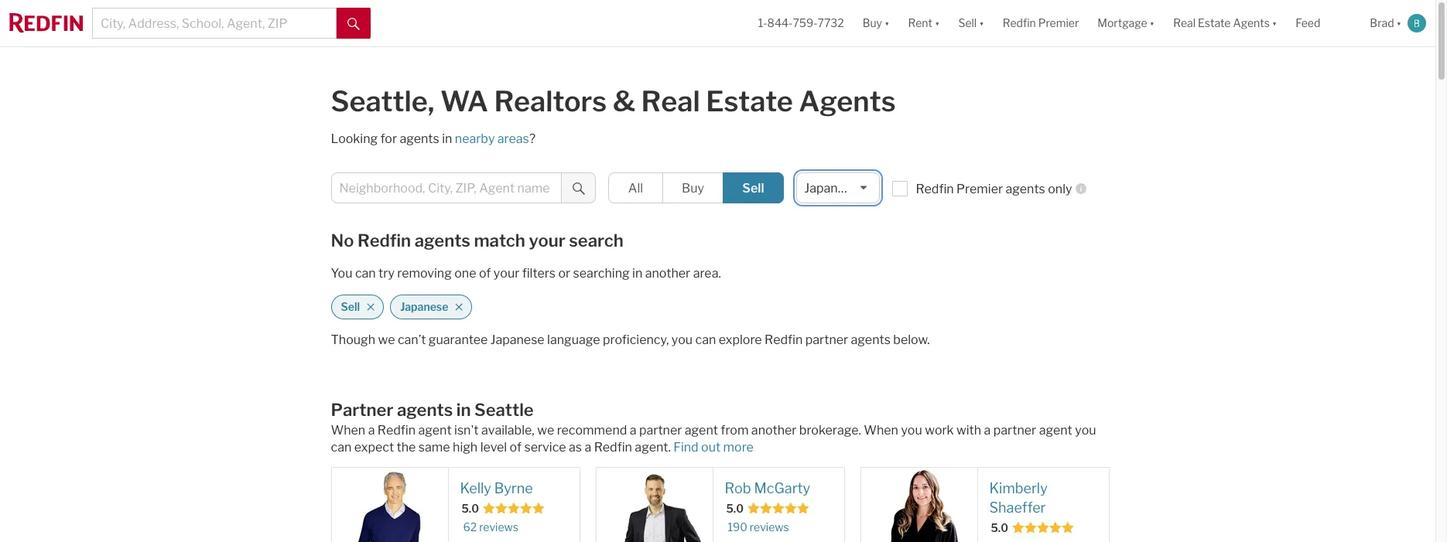 Task type: locate. For each thing, give the bounding box(es) containing it.
1 vertical spatial we
[[537, 423, 554, 438]]

1 horizontal spatial we
[[537, 423, 554, 438]]

62 reviews
[[463, 521, 519, 534]]

1-844-759-7732 link
[[758, 17, 844, 30]]

redfin inside button
[[1003, 17, 1036, 30]]

one
[[455, 266, 476, 281]]

0 vertical spatial real
[[1174, 17, 1196, 30]]

0 vertical spatial your
[[529, 231, 566, 251]]

844-
[[768, 17, 793, 30]]

search
[[569, 231, 624, 251]]

mortgage ▾ button
[[1098, 0, 1155, 46]]

2 horizontal spatial partner
[[994, 423, 1037, 438]]

partner agents in seattle
[[331, 400, 534, 420]]

kimberly shaeffer 5.0
[[990, 481, 1048, 534]]

1 horizontal spatial 5.0
[[726, 502, 744, 515]]

▾ right mortgage
[[1150, 17, 1155, 30]]

premier for redfin premier
[[1039, 17, 1079, 30]]

we up service
[[537, 423, 554, 438]]

▾ left feed
[[1272, 17, 1277, 30]]

you
[[331, 266, 353, 281]]

of right one
[[479, 266, 491, 281]]

we
[[378, 333, 395, 348], [537, 423, 554, 438]]

Buy radio
[[662, 173, 724, 204]]

option group
[[609, 173, 784, 204]]

1 horizontal spatial of
[[510, 440, 522, 455]]

reviews down rob mcgarty 5.0
[[750, 521, 789, 534]]

1 horizontal spatial real
[[1174, 17, 1196, 30]]

1 horizontal spatial when
[[864, 423, 899, 438]]

sell inside "option"
[[743, 181, 764, 196]]

buy right all radio
[[682, 181, 704, 196]]

0 horizontal spatial rating 5 out of 5 element
[[483, 502, 545, 518]]

mortgage
[[1098, 17, 1148, 30]]

0 horizontal spatial submit search image
[[348, 18, 360, 30]]

Sell radio
[[723, 173, 784, 204]]

rating 5 out of 5 element for byrne
[[483, 502, 545, 518]]

can
[[355, 266, 376, 281], [695, 333, 716, 348], [331, 440, 352, 455]]

0 horizontal spatial can
[[331, 440, 352, 455]]

rent ▾ button
[[899, 0, 949, 46]]

0 horizontal spatial japanese
[[400, 301, 448, 314]]

1 horizontal spatial another
[[751, 423, 797, 438]]

real inside dropdown button
[[1174, 17, 1196, 30]]

1 reviews from the left
[[479, 521, 519, 534]]

filters
[[522, 266, 556, 281]]

mcgarty
[[754, 481, 810, 497]]

level
[[480, 440, 507, 455]]

▾
[[885, 17, 890, 30], [935, 17, 940, 30], [979, 17, 984, 30], [1150, 17, 1155, 30], [1272, 17, 1277, 30], [1397, 17, 1402, 30]]

0 horizontal spatial agent
[[418, 423, 452, 438]]

0 horizontal spatial buy
[[682, 181, 704, 196]]

your left filters
[[494, 266, 520, 281]]

6 ▾ from the left
[[1397, 17, 1402, 30]]

rob mcgarty link
[[725, 480, 832, 499]]

agents for premier
[[1006, 182, 1046, 197]]

as
[[569, 440, 582, 455]]

1 horizontal spatial agents
[[1233, 17, 1270, 30]]

▾ left rent
[[885, 17, 890, 30]]

seattle, wa realtors & real estate agents
[[331, 84, 896, 118]]

partner
[[331, 400, 394, 420]]

high
[[453, 440, 478, 455]]

agent up same
[[418, 423, 452, 438]]

5.0 up 62 at the left bottom
[[462, 502, 479, 515]]

0 vertical spatial another
[[645, 266, 691, 281]]

guarantee
[[429, 333, 488, 348]]

we left can't
[[378, 333, 395, 348]]

5.0 for kelly byrne
[[462, 502, 479, 515]]

no redfin agents match your search
[[331, 231, 624, 251]]

5.0 inside kelly byrne 5.0
[[462, 502, 479, 515]]

0 horizontal spatial agents
[[799, 84, 896, 118]]

0 horizontal spatial another
[[645, 266, 691, 281]]

1 vertical spatial your
[[494, 266, 520, 281]]

rating 5 out of 5 element down rob mcgarty link
[[748, 502, 810, 518]]

or
[[558, 266, 571, 281]]

buy inside dropdown button
[[863, 17, 882, 30]]

when down "partner"
[[331, 423, 366, 438]]

sell
[[959, 17, 977, 30], [743, 181, 764, 196], [341, 301, 360, 314]]

real estate agents ▾ link
[[1174, 0, 1277, 46]]

we inside the when a redfin agent isn't available, we recommend a partner agent from another brokerage. when you work with a partner agent you can expect the same high level of service as a redfin agent.
[[537, 423, 554, 438]]

feed
[[1296, 17, 1321, 30]]

0 vertical spatial sell
[[959, 17, 977, 30]]

sell left remove sell icon
[[341, 301, 360, 314]]

5.0 inside rob mcgarty 5.0
[[726, 502, 744, 515]]

2 vertical spatial japanese
[[491, 333, 545, 348]]

1 horizontal spatial your
[[529, 231, 566, 251]]

0 vertical spatial premier
[[1039, 17, 1079, 30]]

1 agent from the left
[[418, 423, 452, 438]]

▾ right rent
[[935, 17, 940, 30]]

kimberly shaeffer link
[[990, 480, 1097, 518]]

seattle real estate agent kelly byrne image
[[332, 468, 448, 543]]

your up filters
[[529, 231, 566, 251]]

1 horizontal spatial in
[[457, 400, 471, 420]]

62
[[463, 521, 477, 534]]

0 vertical spatial buy
[[863, 17, 882, 30]]

nearby areas link
[[455, 132, 529, 146]]

agents right for
[[400, 132, 439, 146]]

in
[[442, 132, 452, 146], [632, 266, 643, 281], [457, 400, 471, 420]]

5.0 down 'shaeffer'
[[991, 521, 1009, 534]]

0 horizontal spatial when
[[331, 423, 366, 438]]

redfin premier button
[[994, 0, 1089, 46]]

5.0
[[462, 502, 479, 515], [726, 502, 744, 515], [991, 521, 1009, 534]]

0 vertical spatial agents
[[1233, 17, 1270, 30]]

a up agent.
[[630, 423, 637, 438]]

agents
[[1233, 17, 1270, 30], [799, 84, 896, 118]]

2 vertical spatial can
[[331, 440, 352, 455]]

sell ▾ button
[[949, 0, 994, 46]]

0 vertical spatial of
[[479, 266, 491, 281]]

1 vertical spatial in
[[632, 266, 643, 281]]

0 horizontal spatial we
[[378, 333, 395, 348]]

▾ for buy ▾
[[885, 17, 890, 30]]

submit search image
[[348, 18, 360, 30], [573, 182, 585, 195]]

0 horizontal spatial 5.0
[[462, 502, 479, 515]]

from
[[721, 423, 749, 438]]

0 vertical spatial in
[[442, 132, 452, 146]]

sell right buy radio
[[743, 181, 764, 196]]

sell right rent ▾ at the right top of page
[[959, 17, 977, 30]]

2 vertical spatial sell
[[341, 301, 360, 314]]

kelly
[[460, 481, 491, 497]]

1 vertical spatial sell
[[743, 181, 764, 196]]

▾ right rent ▾ at the right top of page
[[979, 17, 984, 30]]

remove japanese image
[[455, 303, 464, 312]]

rob mcgarty 5.0
[[725, 481, 810, 515]]

premier
[[1039, 17, 1079, 30], [957, 182, 1003, 197]]

premier inside button
[[1039, 17, 1079, 30]]

another right "from"
[[751, 423, 797, 438]]

1 horizontal spatial estate
[[1198, 17, 1231, 30]]

can left try
[[355, 266, 376, 281]]

1 horizontal spatial agent
[[685, 423, 718, 438]]

5 ▾ from the left
[[1272, 17, 1277, 30]]

1 horizontal spatial japanese
[[491, 333, 545, 348]]

another left area.
[[645, 266, 691, 281]]

in up isn't
[[457, 400, 471, 420]]

redfin
[[1003, 17, 1036, 30], [916, 182, 954, 197], [358, 231, 411, 251], [765, 333, 803, 348], [378, 423, 416, 438], [594, 440, 632, 455]]

1 vertical spatial buy
[[682, 181, 704, 196]]

▾ inside rent ▾ dropdown button
[[935, 17, 940, 30]]

rating 5 out of 5 element
[[483, 502, 545, 518], [748, 502, 810, 518], [1012, 522, 1074, 537]]

3 ▾ from the left
[[979, 17, 984, 30]]

All radio
[[609, 173, 663, 204]]

1 horizontal spatial can
[[355, 266, 376, 281]]

rating 5 out of 5 element down kimberly shaeffer link
[[1012, 522, 1074, 537]]

0 horizontal spatial real
[[641, 84, 700, 118]]

1 vertical spatial another
[[751, 423, 797, 438]]

all
[[628, 181, 643, 196]]

1 vertical spatial premier
[[957, 182, 1003, 197]]

1 vertical spatial can
[[695, 333, 716, 348]]

buy right 7732
[[863, 17, 882, 30]]

agent up out
[[685, 423, 718, 438]]

real right &
[[641, 84, 700, 118]]

1 ▾ from the left
[[885, 17, 890, 30]]

1 horizontal spatial buy
[[863, 17, 882, 30]]

agents up removing
[[415, 231, 471, 251]]

can left expect
[[331, 440, 352, 455]]

reviews right 62 at the left bottom
[[479, 521, 519, 534]]

in left nearby
[[442, 132, 452, 146]]

?
[[529, 132, 536, 146]]

0 horizontal spatial sell
[[341, 301, 360, 314]]

agent up the kimberly
[[1039, 423, 1073, 438]]

1 horizontal spatial you
[[901, 423, 922, 438]]

areas
[[498, 132, 529, 146]]

0 vertical spatial japanese
[[805, 181, 859, 196]]

real estate agents ▾
[[1174, 17, 1277, 30]]

▾ inside buy ▾ dropdown button
[[885, 17, 890, 30]]

real estate agents ▾ button
[[1164, 0, 1287, 46]]

seattle real estate agent rob mcgarty image
[[596, 468, 712, 543]]

2 horizontal spatial agent
[[1039, 423, 1073, 438]]

can inside the when a redfin agent isn't available, we recommend a partner agent from another brokerage. when you work with a partner agent you can expect the same high level of service as a redfin agent.
[[331, 440, 352, 455]]

1 vertical spatial real
[[641, 84, 700, 118]]

buy inside radio
[[682, 181, 704, 196]]

agents left only
[[1006, 182, 1046, 197]]

redfin premier
[[1003, 17, 1079, 30]]

2 ▾ from the left
[[935, 17, 940, 30]]

brad
[[1370, 17, 1394, 30]]

rating 5 out of 5 element down kelly byrne link
[[483, 502, 545, 518]]

1 horizontal spatial reviews
[[750, 521, 789, 534]]

estate inside dropdown button
[[1198, 17, 1231, 30]]

reviews inside 'link'
[[750, 521, 789, 534]]

1 vertical spatial submit search image
[[573, 182, 585, 195]]

agent
[[418, 423, 452, 438], [685, 423, 718, 438], [1039, 423, 1073, 438]]

another
[[645, 266, 691, 281], [751, 423, 797, 438]]

shaeffer
[[990, 500, 1046, 516]]

0 horizontal spatial premier
[[957, 182, 1003, 197]]

2 agent from the left
[[685, 423, 718, 438]]

of down available,
[[510, 440, 522, 455]]

reviews
[[479, 521, 519, 534], [750, 521, 789, 534]]

can left the explore
[[695, 333, 716, 348]]

0 horizontal spatial partner
[[639, 423, 682, 438]]

agents
[[400, 132, 439, 146], [1006, 182, 1046, 197], [415, 231, 471, 251], [851, 333, 891, 348], [397, 400, 453, 420]]

1-844-759-7732
[[758, 17, 844, 30]]

▾ right the brad
[[1397, 17, 1402, 30]]

1 horizontal spatial rating 5 out of 5 element
[[748, 502, 810, 518]]

buy
[[863, 17, 882, 30], [682, 181, 704, 196]]

2 reviews from the left
[[750, 521, 789, 534]]

when a redfin agent isn't available, we recommend a partner agent from another brokerage. when you work with a partner agent you can expect the same high level of service as a redfin agent.
[[331, 423, 1096, 455]]

5.0 up 190
[[726, 502, 744, 515]]

0 vertical spatial estate
[[1198, 17, 1231, 30]]

1 vertical spatial estate
[[706, 84, 793, 118]]

in right searching
[[632, 266, 643, 281]]

try
[[379, 266, 395, 281]]

1 horizontal spatial sell
[[743, 181, 764, 196]]

1 horizontal spatial premier
[[1039, 17, 1079, 30]]

1 vertical spatial of
[[510, 440, 522, 455]]

▾ inside sell ▾ dropdown button
[[979, 17, 984, 30]]

nearby
[[455, 132, 495, 146]]

2 horizontal spatial in
[[632, 266, 643, 281]]

no
[[331, 231, 354, 251]]

sell inside dropdown button
[[959, 17, 977, 30]]

real
[[1174, 17, 1196, 30], [641, 84, 700, 118]]

4 ▾ from the left
[[1150, 17, 1155, 30]]

agents for redfin
[[415, 231, 471, 251]]

0 horizontal spatial reviews
[[479, 521, 519, 534]]

rating 5 out of 5 element for mcgarty
[[748, 502, 810, 518]]

0 vertical spatial submit search image
[[348, 18, 360, 30]]

when right brokerage.
[[864, 423, 899, 438]]

wa
[[440, 84, 488, 118]]

a
[[368, 423, 375, 438], [630, 423, 637, 438], [984, 423, 991, 438], [585, 440, 592, 455]]

2 horizontal spatial 5.0
[[991, 521, 1009, 534]]

of
[[479, 266, 491, 281], [510, 440, 522, 455]]

▾ inside mortgage ▾ dropdown button
[[1150, 17, 1155, 30]]

another inside the when a redfin agent isn't available, we recommend a partner agent from another brokerage. when you work with a partner agent you can expect the same high level of service as a redfin agent.
[[751, 423, 797, 438]]

0 horizontal spatial in
[[442, 132, 452, 146]]

the
[[397, 440, 416, 455]]

2 horizontal spatial sell
[[959, 17, 977, 30]]

real right mortgage ▾
[[1174, 17, 1196, 30]]

buy for buy ▾
[[863, 17, 882, 30]]



Task type: vqa. For each thing, say whether or not it's contained in the screenshot.
Change in radio
no



Task type: describe. For each thing, give the bounding box(es) containing it.
1 horizontal spatial submit search image
[[573, 182, 585, 195]]

2 horizontal spatial rating 5 out of 5 element
[[1012, 522, 1074, 537]]

you can try removing one of your filters or searching in another area.
[[331, 266, 721, 281]]

redfin premier agents only
[[916, 182, 1072, 197]]

match
[[474, 231, 525, 251]]

looking
[[331, 132, 378, 146]]

kelly byrne 5.0
[[460, 481, 533, 515]]

agents up same
[[397, 400, 453, 420]]

2 horizontal spatial can
[[695, 333, 716, 348]]

premier for redfin premier agents only
[[957, 182, 1003, 197]]

0 horizontal spatial estate
[[706, 84, 793, 118]]

buy ▾
[[863, 17, 890, 30]]

rob
[[725, 481, 751, 497]]

removing
[[397, 266, 452, 281]]

seattle
[[475, 400, 534, 420]]

language
[[547, 333, 600, 348]]

expect
[[354, 440, 394, 455]]

option group containing all
[[609, 173, 784, 204]]

&
[[613, 84, 636, 118]]

a up expect
[[368, 423, 375, 438]]

find
[[674, 440, 699, 455]]

byrne
[[494, 481, 533, 497]]

find out more link
[[674, 440, 754, 455]]

agent.
[[635, 440, 671, 455]]

sell ▾
[[959, 17, 984, 30]]

kimberly
[[990, 481, 1048, 497]]

rent ▾ button
[[908, 0, 940, 46]]

rent ▾
[[908, 17, 940, 30]]

seattle real estate agent kimberly shaeffer image
[[861, 468, 977, 543]]

brad ▾
[[1370, 17, 1402, 30]]

can't
[[398, 333, 426, 348]]

190 reviews link
[[728, 520, 789, 535]]

reviews for byrne
[[479, 521, 519, 534]]

reviews for mcgarty
[[750, 521, 789, 534]]

user photo image
[[1408, 14, 1427, 33]]

sell for sell "option"
[[743, 181, 764, 196]]

seattle,
[[331, 84, 435, 118]]

1 vertical spatial japanese
[[400, 301, 448, 314]]

▾ for sell ▾
[[979, 17, 984, 30]]

explore
[[719, 333, 762, 348]]

below.
[[893, 333, 930, 348]]

7732
[[818, 17, 844, 30]]

▾ for brad ▾
[[1397, 17, 1402, 30]]

0 vertical spatial we
[[378, 333, 395, 348]]

▾ for mortgage ▾
[[1150, 17, 1155, 30]]

a right as
[[585, 440, 592, 455]]

sell ▾ button
[[959, 0, 984, 46]]

2 vertical spatial in
[[457, 400, 471, 420]]

isn't
[[454, 423, 479, 438]]

agents left the below.
[[851, 333, 891, 348]]

buy ▾ button
[[863, 0, 890, 46]]

find out more
[[674, 440, 754, 455]]

out
[[701, 440, 721, 455]]

though
[[331, 333, 375, 348]]

62 reviews link
[[463, 520, 519, 535]]

buy ▾ button
[[854, 0, 899, 46]]

with
[[957, 423, 982, 438]]

2 horizontal spatial you
[[1075, 423, 1096, 438]]

1 when from the left
[[331, 423, 366, 438]]

0 vertical spatial can
[[355, 266, 376, 281]]

though we can't guarantee japanese language proficiency, you can explore redfin partner agents below.
[[331, 333, 930, 348]]

2 horizontal spatial japanese
[[805, 181, 859, 196]]

759-
[[793, 17, 818, 30]]

sell for sell ▾
[[959, 17, 977, 30]]

available,
[[481, 423, 535, 438]]

realtors
[[494, 84, 607, 118]]

brokerage.
[[799, 423, 861, 438]]

same
[[419, 440, 450, 455]]

2 when from the left
[[864, 423, 899, 438]]

0 horizontal spatial of
[[479, 266, 491, 281]]

recommend
[[557, 423, 627, 438]]

5.0 for rob mcgarty
[[726, 502, 744, 515]]

remove sell image
[[366, 303, 376, 312]]

mortgage ▾ button
[[1089, 0, 1164, 46]]

only
[[1048, 182, 1072, 197]]

feed button
[[1287, 0, 1361, 46]]

buy for buy
[[682, 181, 704, 196]]

3 agent from the left
[[1039, 423, 1073, 438]]

for
[[380, 132, 397, 146]]

kelly byrne link
[[460, 480, 568, 499]]

190
[[728, 521, 748, 534]]

agents inside real estate agents ▾ link
[[1233, 17, 1270, 30]]

more
[[723, 440, 754, 455]]

mortgage ▾
[[1098, 17, 1155, 30]]

City, Address, School, Agent, ZIP search field
[[92, 8, 337, 39]]

▾ for rent ▾
[[935, 17, 940, 30]]

searching
[[573, 266, 630, 281]]

5.0 inside kimberly shaeffer 5.0
[[991, 521, 1009, 534]]

1-
[[758, 17, 768, 30]]

1 vertical spatial agents
[[799, 84, 896, 118]]

▾ inside real estate agents ▾ link
[[1272, 17, 1277, 30]]

proficiency,
[[603, 333, 669, 348]]

a right with
[[984, 423, 991, 438]]

Neighborhood, City, ZIP, Agent name search field
[[331, 173, 562, 204]]

rent
[[908, 17, 933, 30]]

0 horizontal spatial your
[[494, 266, 520, 281]]

of inside the when a redfin agent isn't available, we recommend a partner agent from another brokerage. when you work with a partner agent you can expect the same high level of service as a redfin agent.
[[510, 440, 522, 455]]

1 horizontal spatial partner
[[806, 333, 848, 348]]

area.
[[693, 266, 721, 281]]

0 horizontal spatial you
[[672, 333, 693, 348]]

agents for for
[[400, 132, 439, 146]]



